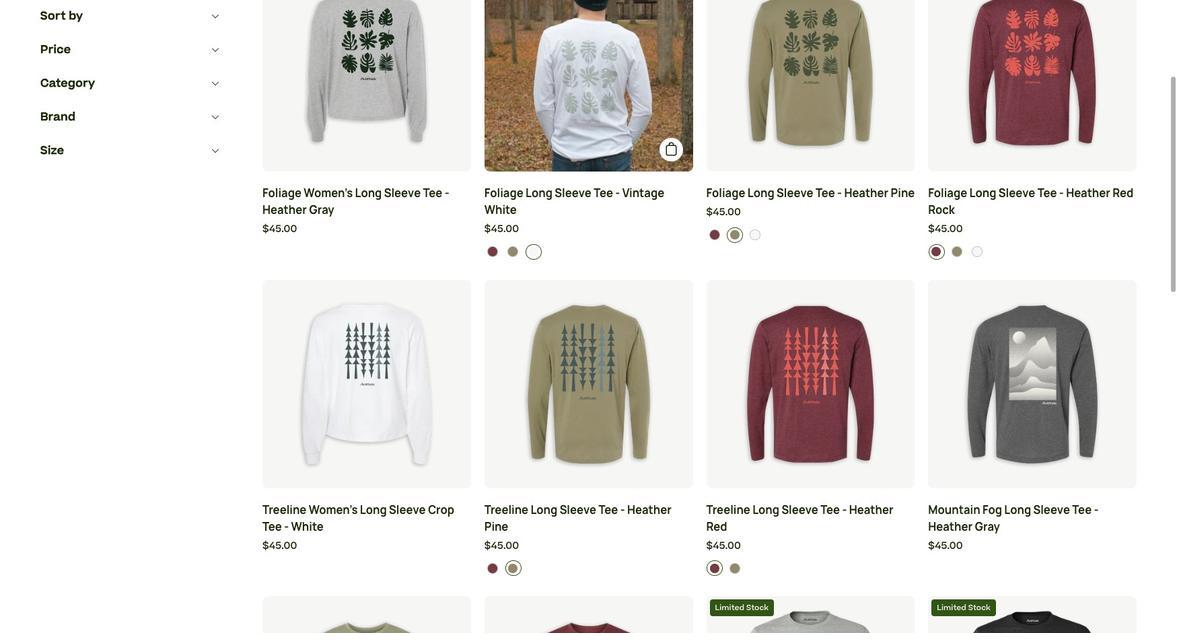 Task type: describe. For each thing, give the bounding box(es) containing it.
long inside foliage long sleeve tee - heather red rock $45.00
[[970, 186, 996, 201]]

sleeve inside foliage long sleeve tee - heather red rock $45.00
[[999, 186, 1035, 201]]

foliage for foliage long sleeve tee - heather red rock
[[928, 186, 967, 201]]

white inside the foliage long sleeve tee - vintage white $45.00
[[484, 203, 517, 218]]

- inside foliage women's long sleeve tee - heather gray $45.00
[[445, 186, 449, 201]]

sleeve inside 'treeline long sleeve tee - heather red $45.00'
[[782, 503, 818, 517]]

heather red rock radio for foliage long sleeve tee - vintage white
[[485, 244, 501, 260]]

$45.00 link for treeline women's long sleeve crop tee - white
[[262, 539, 471, 554]]

foliage long sleeve tee - vintage white $45.00
[[484, 186, 664, 236]]

$45.00 link for mountain fog long sleeve tee - heather gray
[[928, 539, 1137, 554]]

long inside treeline women's long sleeve crop tee - white $45.00
[[360, 503, 387, 517]]

foliage long sleeve tee - heather red rock $45.00
[[928, 186, 1134, 236]]

heather for foliage long sleeve tee - heather pine
[[844, 186, 889, 201]]

option group for treeline long sleeve tee - heather red
[[707, 561, 915, 576]]

heather pine radio for pine
[[505, 561, 521, 576]]

fog
[[983, 503, 1002, 517]]

heather red rock image for foliage long sleeve tee - heather pine
[[709, 230, 720, 241]]

- inside foliage long sleeve tee - heather red rock $45.00
[[1059, 186, 1064, 201]]

heather pine image
[[952, 247, 962, 257]]

women's for gray
[[304, 186, 353, 201]]

sort by
[[40, 8, 83, 24]]

tee inside foliage women's long sleeve tee - heather gray $45.00
[[423, 186, 442, 201]]

treeline for red
[[706, 503, 750, 517]]

$45.00 inside foliage long sleeve tee - heather pine $45.00
[[706, 206, 741, 220]]

foliage for foliage long sleeve tee - heather pine
[[706, 186, 745, 201]]

vintage white radio for rock
[[970, 244, 986, 260]]

vintage white radio for $45.00
[[748, 227, 764, 243]]

long inside treeline long sleeve tee - heather pine $45.00
[[531, 503, 558, 517]]

heather for treeline long sleeve tee - heather red
[[849, 503, 894, 517]]

sleeve inside treeline long sleeve tee - heather pine $45.00
[[560, 503, 596, 517]]

- inside 'mountain fog long sleeve tee - heather gray $45.00'
[[1094, 503, 1099, 517]]

treeline for pine
[[484, 503, 528, 517]]

crop
[[428, 503, 454, 517]]

price
[[40, 42, 71, 58]]

heather pine image for treeline long sleeve tee - heather red
[[730, 563, 740, 574]]

option group for foliage long sleeve tee - vintage white
[[485, 244, 693, 260]]

$45.00 link for foliage women's long sleeve tee - heather gray
[[262, 222, 471, 238]]

$45.00 inside foliage long sleeve tee - heather red rock $45.00
[[928, 222, 963, 236]]

long inside the foliage long sleeve tee - vintage white $45.00
[[526, 186, 553, 201]]

treeline for -
[[262, 503, 306, 517]]

category button
[[40, 67, 222, 100]]

long inside 'treeline long sleeve tee - heather red $45.00'
[[753, 503, 779, 517]]

rock
[[928, 203, 955, 218]]

foliage long sleeve tee - heather pine $45.00
[[706, 186, 915, 220]]

size button
[[40, 134, 222, 168]]

foliage long sleeve tee - heather red rock link
[[928, 185, 1137, 219]]

heather red rock radio for foliage long sleeve tee - heather red rock
[[929, 244, 945, 260]]

heather red image for pine
[[487, 563, 498, 574]]

heather inside foliage women's long sleeve tee - heather gray $45.00
[[262, 203, 307, 218]]

foliage long sleeve tee - vintage white link
[[484, 185, 693, 219]]

$45.00 inside treeline women's long sleeve crop tee - white $45.00
[[262, 539, 297, 553]]

tee inside treeline women's long sleeve crop tee - white $45.00
[[262, 519, 282, 534]]

Heather Red radio
[[485, 561, 501, 576]]

tee inside foliage long sleeve tee - heather pine $45.00
[[816, 186, 835, 201]]

heather inside 'mountain fog long sleeve tee - heather gray $45.00'
[[928, 519, 973, 534]]

foliage for foliage long sleeve tee - vintage white
[[484, 186, 523, 201]]

red for foliage long sleeve tee - heather red rock
[[1113, 186, 1134, 201]]

heather for foliage long sleeve tee - heather red rock
[[1066, 186, 1111, 201]]

- inside the foliage long sleeve tee - vintage white $45.00
[[615, 186, 620, 201]]

heather pine image for treeline long sleeve tee - heather pine
[[508, 563, 518, 574]]

vintage
[[622, 186, 664, 201]]

vintage white image for $45.00
[[528, 247, 539, 257]]

heather red rock image for foliage long sleeve tee - heather red rock
[[931, 247, 942, 257]]

sleeve inside 'mountain fog long sleeve tee - heather gray $45.00'
[[1033, 503, 1070, 517]]

sleeve inside foliage women's long sleeve tee - heather gray $45.00
[[384, 186, 421, 201]]

- inside treeline women's long sleeve crop tee - white $45.00
[[284, 519, 289, 534]]

heather red rock image for foliage long sleeve tee - vintage white
[[487, 247, 498, 257]]

treeline long sleeve tee - heather pine link
[[484, 502, 693, 536]]

red for treeline long sleeve tee - heather red
[[706, 519, 727, 534]]

heather pine image for foliage long sleeve tee - vintage white
[[508, 247, 518, 257]]

tee inside foliage long sleeve tee - heather red rock $45.00
[[1038, 186, 1057, 201]]



Task type: vqa. For each thing, say whether or not it's contained in the screenshot.
Desert Night option
no



Task type: locate. For each thing, give the bounding box(es) containing it.
tee inside the foliage long sleeve tee - vintage white $45.00
[[594, 186, 613, 201]]

sort by button
[[40, 0, 222, 33]]

$45.00 link down the foliage long sleeve tee - vintage white link
[[484, 222, 693, 238]]

Vintage White radio
[[526, 244, 542, 260]]

heather red image inside option
[[487, 563, 498, 574]]

heather for treeline long sleeve tee - heather pine
[[627, 503, 672, 517]]

foliage long sleeve tee - heather pine link
[[706, 185, 915, 202]]

0 vertical spatial vintage white radio
[[748, 227, 764, 243]]

$45.00 link down foliage long sleeve tee - heather red rock link
[[928, 222, 1137, 238]]

0 vertical spatial heather pine radio
[[727, 227, 743, 243]]

vintage white radio right heather pine icon
[[970, 244, 986, 260]]

2 heather red image from the left
[[709, 563, 720, 574]]

sleeve
[[384, 186, 421, 201], [555, 186, 591, 201], [777, 186, 813, 201], [999, 186, 1035, 201], [389, 503, 426, 517], [560, 503, 596, 517], [782, 503, 818, 517], [1033, 503, 1070, 517]]

3 treeline from the left
[[706, 503, 750, 517]]

0 horizontal spatial pine
[[484, 519, 508, 534]]

foliage inside foliage women's long sleeve tee - heather gray $45.00
[[262, 186, 302, 201]]

vintage white image for rock
[[972, 247, 983, 257]]

-
[[445, 186, 449, 201], [615, 186, 620, 201], [837, 186, 842, 201], [1059, 186, 1064, 201], [620, 503, 625, 517], [842, 503, 847, 517], [1094, 503, 1099, 517], [284, 519, 289, 534]]

0 horizontal spatial red
[[706, 519, 727, 534]]

1 heather red image from the left
[[487, 563, 498, 574]]

$45.00
[[706, 206, 741, 220], [262, 222, 297, 236], [484, 222, 519, 236], [928, 222, 963, 236], [262, 539, 297, 553], [484, 539, 519, 553], [706, 539, 741, 553], [928, 539, 963, 553]]

red inside foliage long sleeve tee - heather red rock $45.00
[[1113, 186, 1134, 201]]

white inside treeline women's long sleeve crop tee - white $45.00
[[291, 519, 324, 534]]

treeline inside treeline long sleeve tee - heather pine $45.00
[[484, 503, 528, 517]]

by
[[69, 8, 83, 24]]

1 horizontal spatial heather red rock radio
[[707, 227, 723, 243]]

heather red rock image
[[709, 230, 720, 241], [487, 247, 498, 257], [931, 247, 942, 257]]

- inside treeline long sleeve tee - heather pine $45.00
[[620, 503, 625, 517]]

vintage white image down the foliage long sleeve tee - vintage white $45.00
[[528, 247, 539, 257]]

heather inside 'treeline long sleeve tee - heather red $45.00'
[[849, 503, 894, 517]]

$45.00 link down foliage women's long sleeve tee - heather gray link
[[262, 222, 471, 238]]

white
[[484, 203, 517, 218], [291, 519, 324, 534]]

heather red image for red
[[709, 563, 720, 574]]

brand button
[[40, 100, 222, 134]]

sleeve inside the foliage long sleeve tee - vintage white $45.00
[[555, 186, 591, 201]]

tee inside 'treeline long sleeve tee - heather red $45.00'
[[821, 503, 840, 517]]

heather inside foliage long sleeve tee - heather red rock $45.00
[[1066, 186, 1111, 201]]

1 vertical spatial gray
[[975, 519, 1000, 534]]

women's inside treeline women's long sleeve crop tee - white $45.00
[[309, 503, 358, 517]]

sleeve inside foliage long sleeve tee - heather pine $45.00
[[777, 186, 813, 201]]

pine for treeline long sleeve tee - heather pine
[[484, 519, 508, 534]]

women's for white
[[309, 503, 358, 517]]

Heather Red Rock radio
[[707, 227, 723, 243], [485, 244, 501, 260], [929, 244, 945, 260]]

0 horizontal spatial vintage white image
[[528, 247, 539, 257]]

1 vertical spatial heather pine radio
[[949, 244, 965, 260]]

$45.00 link for treeline long sleeve tee - heather red
[[706, 539, 915, 554]]

$45.00 link down mountain fog long sleeve tee - heather gray link
[[928, 539, 1137, 554]]

2 treeline from the left
[[484, 503, 528, 517]]

long inside 'mountain fog long sleeve tee - heather gray $45.00'
[[1004, 503, 1031, 517]]

heather pine image right heather red radio
[[730, 563, 740, 574]]

pine
[[891, 186, 915, 201], [484, 519, 508, 534]]

treeline long sleeve tee - heather pine $45.00
[[484, 503, 672, 553]]

1 horizontal spatial red
[[1113, 186, 1134, 201]]

2 horizontal spatial heather red rock image
[[931, 247, 942, 257]]

0 vertical spatial heather pine radio
[[505, 244, 521, 260]]

foliage inside foliage long sleeve tee - heather pine $45.00
[[706, 186, 745, 201]]

tee inside treeline long sleeve tee - heather pine $45.00
[[599, 503, 618, 517]]

0 vertical spatial white
[[484, 203, 517, 218]]

1 vertical spatial heather pine radio
[[505, 561, 521, 576]]

0 horizontal spatial heather red image
[[487, 563, 498, 574]]

heather red image
[[487, 563, 498, 574], [709, 563, 720, 574]]

price button
[[40, 33, 222, 67]]

treeline women's long sleeve crop tee - white $45.00
[[262, 503, 454, 553]]

treeline long sleeve tee - heather red link
[[706, 502, 915, 536]]

heather
[[844, 186, 889, 201], [1066, 186, 1111, 201], [262, 203, 307, 218], [627, 503, 672, 517], [849, 503, 894, 517], [928, 519, 973, 534]]

0 horizontal spatial vintage white radio
[[748, 227, 764, 243]]

foliage women's long sleeve tee - heather gray link
[[262, 185, 471, 219]]

heather pine image left vintage white icon
[[730, 230, 740, 241]]

heather pine radio left vintage white option
[[505, 244, 521, 260]]

- inside 'treeline long sleeve tee - heather red $45.00'
[[842, 503, 847, 517]]

1 vertical spatial red
[[706, 519, 727, 534]]

heather pine radio right heather red option
[[505, 561, 521, 576]]

long inside foliage long sleeve tee - heather pine $45.00
[[748, 186, 775, 201]]

mountain fog long sleeve tee - heather gray link
[[928, 502, 1137, 536]]

treeline
[[262, 503, 306, 517], [484, 503, 528, 517], [706, 503, 750, 517]]

foliage inside foliage long sleeve tee - heather red rock $45.00
[[928, 186, 967, 201]]

2 horizontal spatial heather red rock radio
[[929, 244, 945, 260]]

1 horizontal spatial gray
[[975, 519, 1000, 534]]

1 horizontal spatial pine
[[891, 186, 915, 201]]

1 horizontal spatial treeline
[[484, 503, 528, 517]]

option group down the foliage long sleeve tee - vintage white $45.00
[[485, 244, 693, 260]]

Vintage White radio
[[748, 227, 764, 243], [970, 244, 986, 260]]

heather red rock image left vintage white option
[[487, 247, 498, 257]]

0 vertical spatial gray
[[309, 203, 334, 218]]

tee inside 'mountain fog long sleeve tee - heather gray $45.00'
[[1072, 503, 1092, 517]]

$45.00 link for foliage long sleeve tee - heather pine
[[706, 206, 915, 221]]

women's
[[304, 186, 353, 201], [309, 503, 358, 517]]

pine inside foliage long sleeve tee - heather pine $45.00
[[891, 186, 915, 201]]

heather pine radio right heather red radio
[[727, 561, 743, 576]]

0 vertical spatial red
[[1113, 186, 1134, 201]]

2 vintage white image from the left
[[972, 247, 983, 257]]

1 horizontal spatial heather red image
[[709, 563, 720, 574]]

2 foliage from the left
[[484, 186, 523, 201]]

option group for foliage long sleeve tee - heather pine
[[707, 227, 915, 243]]

3 foliage from the left
[[706, 186, 745, 201]]

heather red rock radio left vintage white option
[[485, 244, 501, 260]]

sleeve inside treeline women's long sleeve crop tee - white $45.00
[[389, 503, 426, 517]]

women's inside foliage women's long sleeve tee - heather gray $45.00
[[304, 186, 353, 201]]

vintage white radio down foliage long sleeve tee - heather pine $45.00
[[748, 227, 764, 243]]

$45.00 inside foliage women's long sleeve tee - heather gray $45.00
[[262, 222, 297, 236]]

4 foliage from the left
[[928, 186, 967, 201]]

option group down foliage long sleeve tee - heather pine $45.00
[[707, 227, 915, 243]]

1 foliage from the left
[[262, 186, 302, 201]]

- inside foliage long sleeve tee - heather pine $45.00
[[837, 186, 842, 201]]

Heather Red radio
[[707, 561, 723, 576]]

2 heather pine radio from the top
[[505, 561, 521, 576]]

gray
[[309, 203, 334, 218], [975, 519, 1000, 534]]

option group down foliage long sleeve tee - heather red rock $45.00
[[929, 244, 1137, 260]]

0 vertical spatial pine
[[891, 186, 915, 201]]

0 horizontal spatial gray
[[309, 203, 334, 218]]

option group down treeline long sleeve tee - heather pine $45.00 on the bottom of the page
[[485, 561, 693, 576]]

heather inside foliage long sleeve tee - heather pine $45.00
[[844, 186, 889, 201]]

treeline long sleeve tee - heather red $45.00
[[706, 503, 894, 553]]

0 horizontal spatial white
[[291, 519, 324, 534]]

1 horizontal spatial white
[[484, 203, 517, 218]]

0 horizontal spatial treeline
[[262, 503, 306, 517]]

heather pine radio down rock at right top
[[949, 244, 965, 260]]

vintage white image inside option
[[528, 247, 539, 257]]

option group
[[707, 227, 915, 243], [485, 244, 693, 260], [929, 244, 1137, 260], [485, 561, 693, 576], [707, 561, 915, 576]]

heather pine image left vintage white option
[[508, 247, 518, 257]]

0 horizontal spatial heather red rock image
[[487, 247, 498, 257]]

heather red rock image left heather pine icon
[[931, 247, 942, 257]]

$45.00 inside the foliage long sleeve tee - vintage white $45.00
[[484, 222, 519, 236]]

brand
[[40, 109, 76, 125]]

option group for treeline long sleeve tee - heather pine
[[485, 561, 693, 576]]

heather red rock image left vintage white icon
[[709, 230, 720, 241]]

Heather Pine radio
[[727, 227, 743, 243], [949, 244, 965, 260], [727, 561, 743, 576]]

$45.00 inside 'treeline long sleeve tee - heather red $45.00'
[[706, 539, 741, 553]]

1 vertical spatial pine
[[484, 519, 508, 534]]

foliage inside the foliage long sleeve tee - vintage white $45.00
[[484, 186, 523, 201]]

$45.00 link down the 'treeline long sleeve tee - heather pine' link
[[484, 539, 693, 554]]

1 vintage white image from the left
[[528, 247, 539, 257]]

vintage white image
[[750, 230, 761, 241]]

gray inside foliage women's long sleeve tee - heather gray $45.00
[[309, 203, 334, 218]]

$45.00 link for treeline long sleeve tee - heather pine
[[484, 539, 693, 554]]

heather inside treeline long sleeve tee - heather pine $45.00
[[627, 503, 672, 517]]

heather red rock radio left vintage white icon
[[707, 227, 723, 243]]

1 heather pine radio from the top
[[505, 244, 521, 260]]

1 vertical spatial white
[[291, 519, 324, 534]]

1 horizontal spatial vintage white radio
[[970, 244, 986, 260]]

1 horizontal spatial heather red rock image
[[709, 230, 720, 241]]

mountain
[[928, 503, 980, 517]]

foliage
[[262, 186, 302, 201], [484, 186, 523, 201], [706, 186, 745, 201], [928, 186, 967, 201]]

heather pine image
[[730, 230, 740, 241], [508, 247, 518, 257], [508, 563, 518, 574], [730, 563, 740, 574]]

tee
[[423, 186, 442, 201], [594, 186, 613, 201], [816, 186, 835, 201], [1038, 186, 1057, 201], [599, 503, 618, 517], [821, 503, 840, 517], [1072, 503, 1092, 517], [262, 519, 282, 534]]

heather pine image right heather red option
[[508, 563, 518, 574]]

$45.00 link
[[706, 206, 915, 221], [262, 222, 471, 238], [484, 222, 693, 238], [928, 222, 1137, 238], [262, 539, 471, 554], [484, 539, 693, 554], [706, 539, 915, 554], [928, 539, 1137, 554]]

Heather Pine radio
[[505, 244, 521, 260], [505, 561, 521, 576]]

gray for women's
[[309, 203, 334, 218]]

long
[[355, 186, 382, 201], [526, 186, 553, 201], [748, 186, 775, 201], [970, 186, 996, 201], [360, 503, 387, 517], [531, 503, 558, 517], [753, 503, 779, 517], [1004, 503, 1031, 517]]

option group for foliage long sleeve tee - heather red rock
[[929, 244, 1137, 260]]

category
[[40, 75, 95, 92]]

heather pine radio left vintage white icon
[[727, 227, 743, 243]]

heather pine radio for foliage long sleeve tee - heather pine
[[727, 227, 743, 243]]

foliage for foliage women's long sleeve tee - heather gray
[[262, 186, 302, 201]]

treeline women's long sleeve crop tee - white link
[[262, 502, 471, 536]]

$45.00 link for foliage long sleeve tee - vintage white
[[484, 222, 693, 238]]

$45.00 link down "treeline women's long sleeve crop tee - white" link
[[262, 539, 471, 554]]

pine inside treeline long sleeve tee - heather pine $45.00
[[484, 519, 508, 534]]

$45.00 link down foliage long sleeve tee - heather pine link at the top right of the page
[[706, 206, 915, 221]]

2 horizontal spatial treeline
[[706, 503, 750, 517]]

2 vertical spatial heather pine radio
[[727, 561, 743, 576]]

foliage women's long sleeve tee - heather gray $45.00
[[262, 186, 449, 236]]

heather pine radio for white
[[505, 244, 521, 260]]

heather red rock radio left heather pine icon
[[929, 244, 945, 260]]

size
[[40, 143, 64, 159]]

$45.00 inside treeline long sleeve tee - heather pine $45.00
[[484, 539, 519, 553]]

vintage white image right heather pine icon
[[972, 247, 983, 257]]

heather pine radio for treeline long sleeve tee - heather red
[[727, 561, 743, 576]]

treeline inside treeline women's long sleeve crop tee - white $45.00
[[262, 503, 306, 517]]

$45.00 link down treeline long sleeve tee - heather red "link"
[[706, 539, 915, 554]]

heather pine radio for foliage long sleeve tee - heather red rock
[[949, 244, 965, 260]]

treeline inside 'treeline long sleeve tee - heather red $45.00'
[[706, 503, 750, 517]]

red inside 'treeline long sleeve tee - heather red $45.00'
[[706, 519, 727, 534]]

0 vertical spatial women's
[[304, 186, 353, 201]]

long inside foliage women's long sleeve tee - heather gray $45.00
[[355, 186, 382, 201]]

pine for foliage long sleeve tee - heather pine
[[891, 186, 915, 201]]

1 vertical spatial women's
[[309, 503, 358, 517]]

red
[[1113, 186, 1134, 201], [706, 519, 727, 534]]

1 vertical spatial vintage white radio
[[970, 244, 986, 260]]

1 treeline from the left
[[262, 503, 306, 517]]

heather pine image for foliage long sleeve tee - heather pine
[[730, 230, 740, 241]]

mountain fog long sleeve tee - heather gray $45.00
[[928, 503, 1099, 553]]

gray inside 'mountain fog long sleeve tee - heather gray $45.00'
[[975, 519, 1000, 534]]

sort
[[40, 8, 66, 24]]

vintage white image
[[528, 247, 539, 257], [972, 247, 983, 257]]

1 horizontal spatial vintage white image
[[972, 247, 983, 257]]

0 horizontal spatial heather red rock radio
[[485, 244, 501, 260]]

$45.00 inside 'mountain fog long sleeve tee - heather gray $45.00'
[[928, 539, 963, 553]]

heather red rock radio for foliage long sleeve tee - heather pine
[[707, 227, 723, 243]]

gray for fog
[[975, 519, 1000, 534]]

option group down 'treeline long sleeve tee - heather red $45.00'
[[707, 561, 915, 576]]

$45.00 link for foliage long sleeve tee - heather red rock
[[928, 222, 1137, 238]]



